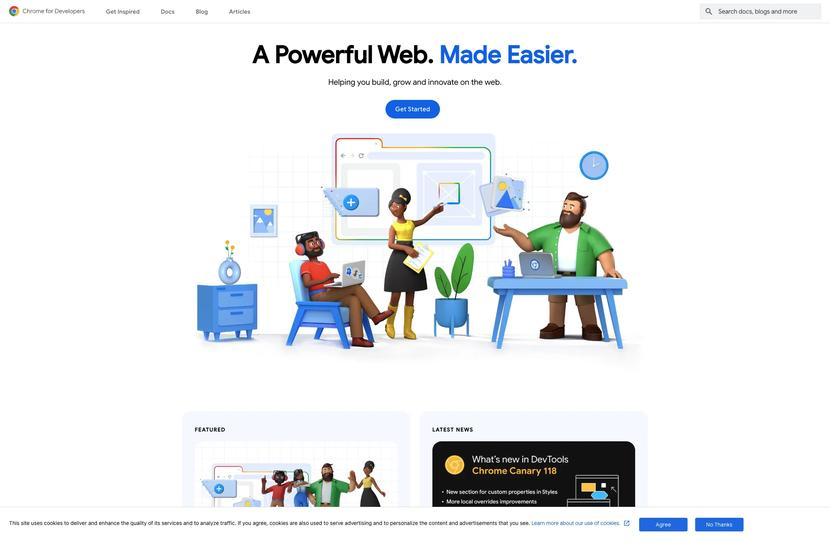 Task type: vqa. For each thing, say whether or not it's contained in the screenshot.
bottommost Bramus icon
no



Task type: locate. For each thing, give the bounding box(es) containing it.
the
[[471, 77, 483, 87], [121, 520, 129, 526], [420, 520, 428, 526]]

you right if
[[243, 520, 251, 526]]

cookies left are
[[270, 520, 288, 526]]

of
[[148, 520, 153, 526], [595, 520, 600, 527]]

the left quality
[[121, 520, 129, 526]]

of left its
[[148, 520, 153, 526]]

0 horizontal spatial the
[[121, 520, 129, 526]]

get
[[106, 8, 116, 15], [395, 105, 407, 113]]

you right that
[[510, 520, 519, 526]]

get for get inspired
[[106, 8, 116, 15]]

0 horizontal spatial cookies
[[44, 520, 63, 526]]

to left deliver
[[64, 520, 69, 526]]

news
[[456, 426, 474, 433]]

2 cookies from the left
[[270, 520, 288, 526]]

analyze
[[200, 520, 219, 526]]

1 cookies from the left
[[44, 520, 63, 526]]

3 to from the left
[[324, 520, 329, 526]]

Search docs, blogs and more field
[[700, 3, 821, 20]]

2 horizontal spatial the
[[471, 77, 483, 87]]

that
[[499, 520, 508, 526]]

and right services
[[184, 520, 193, 526]]

0 vertical spatial get
[[106, 8, 116, 15]]

helping you build, grow and innovate on the web.
[[328, 77, 502, 87]]

deliver
[[71, 520, 87, 526]]

serve
[[330, 520, 343, 526]]

1 horizontal spatial the
[[420, 520, 428, 526]]

advertisements
[[460, 520, 497, 526]]

1 horizontal spatial of
[[595, 520, 600, 527]]

learn more about our use of cookies.
[[532, 520, 621, 527]]

to left analyze
[[194, 520, 199, 526]]

1 horizontal spatial you
[[357, 77, 370, 87]]

content
[[429, 520, 448, 526]]

learn
[[532, 520, 545, 527]]

on
[[460, 77, 469, 87]]

of right the use
[[595, 520, 600, 527]]

agree
[[656, 521, 671, 528]]

web.
[[485, 77, 502, 87]]

also
[[299, 520, 309, 526]]

1 to from the left
[[64, 520, 69, 526]]

get for get started
[[395, 105, 407, 113]]

a cartoon-style rendering of a diverse set of people building a website on a whiteboard. image
[[182, 112, 648, 375]]

1 horizontal spatial cookies
[[270, 520, 288, 526]]

and
[[413, 77, 426, 87], [88, 520, 97, 526], [184, 520, 193, 526], [373, 520, 382, 526], [449, 520, 458, 526]]

and right advertising
[[373, 520, 382, 526]]

about
[[560, 520, 574, 527]]

docs link
[[161, 8, 175, 15]]

to left 'personalize'
[[384, 520, 389, 526]]

cookies.
[[601, 520, 621, 527]]

a
[[253, 39, 269, 70]]

articles
[[229, 8, 251, 15]]

2 to from the left
[[194, 520, 199, 526]]

get left inspired
[[106, 8, 116, 15]]

0 horizontal spatial of
[[148, 520, 153, 526]]

latest news
[[433, 426, 474, 433]]

advertising
[[345, 520, 372, 526]]

to
[[64, 520, 69, 526], [194, 520, 199, 526], [324, 520, 329, 526], [384, 520, 389, 526]]

inspired
[[118, 8, 140, 15]]

powerful
[[275, 39, 373, 70]]

helping
[[328, 77, 355, 87]]

thanks
[[715, 521, 733, 528]]

cookies
[[44, 520, 63, 526], [270, 520, 288, 526]]

1 vertical spatial get
[[395, 105, 407, 113]]

are
[[290, 520, 298, 526]]

you left build,
[[357, 77, 370, 87]]

cookies right uses
[[44, 520, 63, 526]]

to right used
[[324, 520, 329, 526]]

get left "started"
[[395, 105, 407, 113]]

featured
[[195, 426, 226, 433]]

latest
[[433, 426, 454, 433]]

this
[[9, 520, 19, 526]]

our
[[575, 520, 584, 527]]

the left content
[[420, 520, 428, 526]]

agree button
[[640, 518, 688, 531]]

you
[[357, 77, 370, 87], [243, 520, 251, 526], [510, 520, 519, 526]]

4 to from the left
[[384, 520, 389, 526]]

developer.chrome.com image
[[9, 5, 85, 18]]

and right "grow"
[[413, 77, 426, 87]]

the right the on
[[471, 77, 483, 87]]

personalize
[[390, 520, 418, 526]]

see.
[[520, 520, 530, 526]]

1 horizontal spatial get
[[395, 105, 407, 113]]

get inside chrome developers navigation
[[106, 8, 116, 15]]

site
[[21, 520, 30, 526]]

0 horizontal spatial get
[[106, 8, 116, 15]]

learn more about our use of cookies. link
[[529, 516, 633, 530]]



Task type: describe. For each thing, give the bounding box(es) containing it.
get inspired
[[106, 8, 140, 15]]

enhance
[[99, 520, 120, 526]]

blog link
[[196, 8, 208, 15]]

more
[[546, 520, 559, 527]]

its
[[155, 520, 160, 526]]

blog
[[196, 8, 208, 15]]

innovate
[[428, 77, 459, 87]]

easier.
[[507, 39, 578, 70]]

use
[[585, 520, 593, 527]]

if
[[238, 520, 241, 526]]

get started
[[395, 105, 430, 113]]

no
[[707, 521, 714, 528]]

get inspired link
[[106, 8, 140, 15]]

quality
[[130, 520, 147, 526]]

made
[[439, 39, 502, 70]]

uses
[[31, 520, 42, 526]]

2 horizontal spatial you
[[510, 520, 519, 526]]

a powerful web. made easier.
[[253, 39, 578, 70]]

this site uses cookies to deliver and enhance the quality of its services and to analyze traffic. if you agree, cookies are also used to serve advertising and to personalize the content and advertisements that you see.
[[9, 520, 532, 526]]

services
[[162, 520, 182, 526]]

agree,
[[253, 520, 268, 526]]

and right deliver
[[88, 520, 97, 526]]

build,
[[372, 77, 391, 87]]

and right content
[[449, 520, 458, 526]]

traffic.
[[220, 520, 236, 526]]

2 of from the left
[[595, 520, 600, 527]]

articles link
[[229, 8, 251, 15]]

web.
[[378, 39, 434, 70]]

get started link
[[386, 100, 440, 118]]

chrome developers navigation
[[9, 3, 821, 20]]

used
[[310, 520, 322, 526]]

open search image
[[705, 7, 714, 16]]

Search docs, blogs and more text field
[[700, 4, 821, 19]]

1 of from the left
[[148, 520, 153, 526]]

no thanks button
[[695, 518, 744, 531]]

0 horizontal spatial you
[[243, 520, 251, 526]]

no thanks
[[707, 521, 733, 528]]

external link image
[[624, 520, 630, 527]]

grow
[[393, 77, 411, 87]]

docs
[[161, 8, 175, 15]]

started
[[408, 105, 430, 113]]



